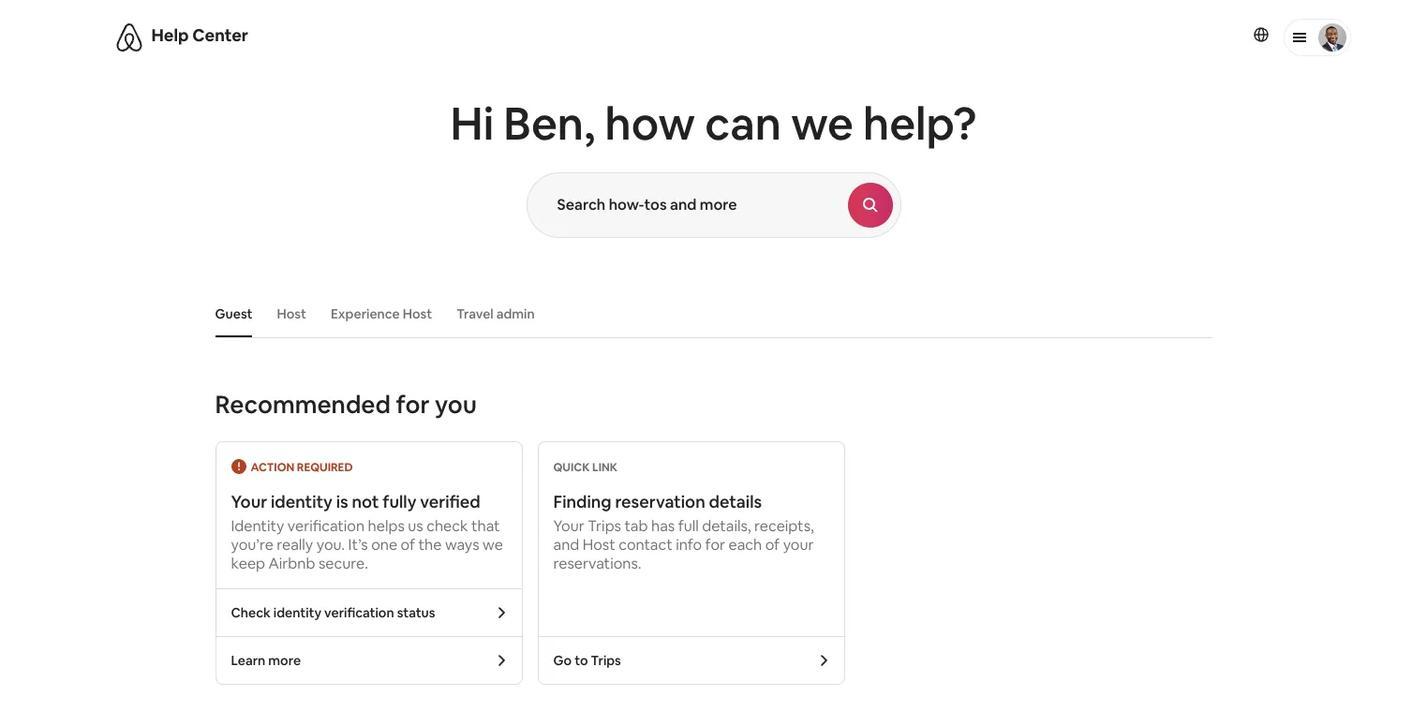Task type: vqa. For each thing, say whether or not it's contained in the screenshot.
the required
yes



Task type: describe. For each thing, give the bounding box(es) containing it.
you're
[[231, 535, 273, 555]]

verified
[[420, 491, 480, 513]]

status
[[397, 604, 435, 621]]

0 horizontal spatial host
[[277, 305, 306, 322]]

has
[[651, 516, 675, 536]]

identity for verification
[[273, 604, 322, 621]]

is
[[336, 491, 348, 513]]

recommended
[[215, 389, 391, 421]]

each
[[729, 535, 762, 555]]

experience host
[[331, 305, 432, 322]]

keep
[[231, 554, 265, 573]]

check identity verification status
[[231, 604, 435, 621]]

for inside your trips tab has full details, receipts, and host contact info for each of your reservations.
[[705, 535, 725, 555]]

can
[[705, 95, 781, 153]]

your
[[783, 535, 814, 555]]

your identity is not fully verified
[[231, 491, 480, 513]]

learn more link
[[216, 637, 521, 684]]

to
[[574, 652, 588, 669]]

reservations.
[[553, 554, 641, 573]]

0 vertical spatial we
[[791, 95, 853, 153]]

how
[[605, 95, 695, 153]]

help
[[151, 24, 189, 46]]

quick
[[553, 460, 590, 475]]

action
[[251, 460, 295, 475]]

identity
[[231, 516, 284, 536]]

airbnb homepage image
[[114, 22, 144, 52]]

host button
[[267, 296, 316, 332]]

go
[[553, 652, 572, 669]]

one
[[371, 535, 397, 555]]

1 horizontal spatial host
[[403, 305, 432, 322]]

1 vertical spatial verification
[[324, 604, 394, 621]]

host inside your trips tab has full details, receipts, and host contact info for each of your reservations.
[[583, 535, 615, 555]]

info
[[676, 535, 702, 555]]

travel
[[456, 305, 494, 322]]

recommended for you
[[215, 389, 477, 421]]

link
[[592, 460, 618, 475]]

help center
[[151, 24, 248, 46]]

ben,
[[503, 95, 595, 153]]

finding
[[553, 491, 611, 513]]

admin
[[496, 305, 535, 322]]

full
[[678, 516, 699, 536]]



Task type: locate. For each thing, give the bounding box(es) containing it.
and
[[553, 535, 579, 555]]

your up identity
[[231, 491, 267, 513]]

helps
[[368, 516, 405, 536]]

trips inside your trips tab has full details, receipts, and host contact info for each of your reservations.
[[588, 516, 621, 536]]

1 vertical spatial for
[[705, 535, 725, 555]]

1 vertical spatial we
[[483, 535, 503, 555]]

fully
[[383, 491, 416, 513]]

0 horizontal spatial for
[[396, 389, 430, 421]]

contact
[[619, 535, 673, 555]]

of
[[401, 535, 415, 555], [765, 535, 780, 555]]

1 horizontal spatial your
[[553, 516, 584, 536]]

more
[[268, 652, 301, 669]]

guest
[[215, 305, 253, 322]]

travel admin
[[456, 305, 535, 322]]

trips right to on the left bottom of the page
[[591, 652, 621, 669]]

0 vertical spatial verification
[[287, 516, 365, 536]]

check identity verification status link
[[216, 589, 521, 636]]

identity for is
[[271, 491, 333, 513]]

hi ben, how can we help?
[[450, 95, 977, 153]]

go to trips
[[553, 652, 621, 669]]

0 horizontal spatial your
[[231, 491, 267, 513]]

of left the on the bottom
[[401, 535, 415, 555]]

your inside your trips tab has full details, receipts, and host contact info for each of your reservations.
[[553, 516, 584, 536]]

your for your identity is not fully verified
[[231, 491, 267, 513]]

Search how-tos and more search field
[[527, 173, 848, 237]]

you
[[435, 389, 477, 421]]

experience
[[331, 305, 400, 322]]

tab
[[624, 516, 648, 536]]

0 vertical spatial trips
[[588, 516, 621, 536]]

that
[[471, 516, 500, 536]]

host
[[277, 305, 306, 322], [403, 305, 432, 322], [583, 535, 615, 555]]

reservation
[[615, 491, 705, 513]]

we
[[791, 95, 853, 153], [483, 535, 503, 555]]

verification up learn more link on the bottom left of page
[[324, 604, 394, 621]]

2 horizontal spatial host
[[583, 535, 615, 555]]

0 horizontal spatial we
[[483, 535, 503, 555]]

1 horizontal spatial we
[[791, 95, 853, 153]]

1 vertical spatial trips
[[591, 652, 621, 669]]

for left you
[[396, 389, 430, 421]]

None search field
[[526, 172, 901, 238]]

help?
[[863, 95, 977, 153]]

your for your trips tab has full details, receipts, and host contact info for each of your reservations.
[[553, 516, 584, 536]]

secure.
[[319, 554, 368, 573]]

airbnb
[[268, 554, 315, 573]]

verification inside identity verification helps us check that you're really you. it's one of the ways we keep airbnb secure.
[[287, 516, 365, 536]]

help center link
[[151, 24, 248, 46]]

identity
[[271, 491, 333, 513], [273, 604, 322, 621]]

1 vertical spatial your
[[553, 516, 584, 536]]

1 horizontal spatial for
[[705, 535, 725, 555]]

0 vertical spatial for
[[396, 389, 430, 421]]

identity down the action required
[[271, 491, 333, 513]]

the
[[418, 535, 442, 555]]

trips left "tab"
[[588, 516, 621, 536]]

details
[[709, 491, 762, 513]]

0 vertical spatial your
[[231, 491, 267, 513]]

0 horizontal spatial of
[[401, 535, 415, 555]]

your down finding
[[553, 516, 584, 536]]

1 of from the left
[[401, 535, 415, 555]]

of inside identity verification helps us check that you're really you. it's one of the ways we keep airbnb secure.
[[401, 535, 415, 555]]

quick link
[[553, 460, 618, 475]]

learn
[[231, 652, 265, 669]]

2 of from the left
[[765, 535, 780, 555]]

identity verification helps us check that you're really you. it's one of the ways we keep airbnb secure.
[[231, 516, 503, 573]]

hi
[[450, 95, 494, 153]]

we inside identity verification helps us check that you're really you. it's one of the ways we keep airbnb secure.
[[483, 535, 503, 555]]

it's
[[348, 535, 368, 555]]

trips
[[588, 516, 621, 536], [591, 652, 621, 669]]

tab list
[[206, 290, 1212, 337]]

trips inside "link"
[[591, 652, 621, 669]]

verification
[[287, 516, 365, 536], [324, 604, 394, 621]]

tab list containing guest
[[206, 290, 1212, 337]]

1 horizontal spatial of
[[765, 535, 780, 555]]

for right info
[[705, 535, 725, 555]]

host right guest
[[277, 305, 306, 322]]

your trips tab has full details, receipts, and host contact info for each of your reservations.
[[553, 516, 814, 573]]

main navigation menu image
[[1318, 23, 1346, 52]]

details,
[[702, 516, 751, 536]]

action required
[[251, 460, 353, 475]]

required
[[297, 460, 353, 475]]

1 vertical spatial identity
[[273, 604, 322, 621]]

verification down is
[[287, 516, 365, 536]]

we right ways
[[483, 535, 503, 555]]

experience host button
[[321, 296, 441, 332]]

we right can
[[791, 95, 853, 153]]

host right 'and'
[[583, 535, 615, 555]]

receipts,
[[754, 516, 814, 536]]

us
[[408, 516, 423, 536]]

finding reservation details
[[553, 491, 762, 513]]

guest button
[[206, 296, 262, 332]]

for
[[396, 389, 430, 421], [705, 535, 725, 555]]

of left "your"
[[765, 535, 780, 555]]

really
[[277, 535, 313, 555]]

travel admin button
[[447, 296, 544, 332]]

0 vertical spatial identity
[[271, 491, 333, 513]]

ways
[[445, 535, 479, 555]]

identity right check in the left of the page
[[273, 604, 322, 621]]

you.
[[316, 535, 345, 555]]

go to trips link
[[538, 637, 844, 684]]

learn more
[[231, 652, 301, 669]]

your
[[231, 491, 267, 513], [553, 516, 584, 536]]

check
[[231, 604, 271, 621]]

center
[[192, 24, 248, 46]]

host right the experience
[[403, 305, 432, 322]]

not
[[352, 491, 379, 513]]

check
[[427, 516, 468, 536]]

of inside your trips tab has full details, receipts, and host contact info for each of your reservations.
[[765, 535, 780, 555]]



